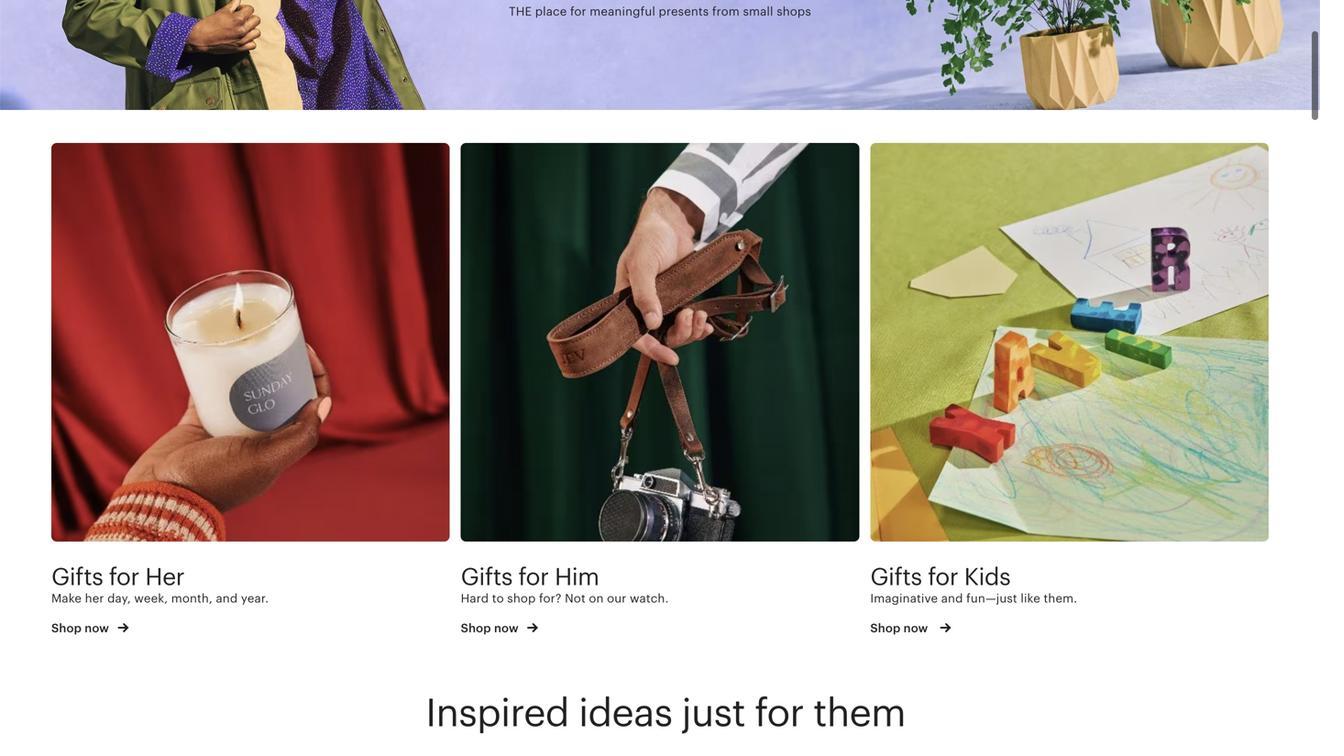Task type: describe. For each thing, give the bounding box(es) containing it.
make
[[51, 592, 82, 606]]

gifts for him image
[[461, 143, 860, 542]]

them
[[814, 692, 906, 735]]

now for gifts for kids
[[904, 622, 929, 636]]

like
[[1021, 592, 1041, 606]]

her
[[85, 592, 104, 606]]

shop now for gifts for her
[[51, 622, 112, 636]]

the place for meaningful presents from small shops
[[509, 5, 812, 19]]

meaningful
[[590, 5, 656, 19]]

shop
[[507, 592, 536, 606]]

him
[[555, 563, 599, 591]]

small
[[743, 5, 774, 19]]

and inside gifts for kids imaginative and fun—just like them.
[[942, 592, 964, 606]]

gifts for gifts for him
[[461, 563, 513, 591]]

gifts for her make her day, week, month, and year.
[[51, 563, 269, 606]]

just
[[682, 692, 746, 735]]

and inside the gifts for her make her day, week, month, and year.
[[216, 592, 238, 606]]

to
[[492, 592, 504, 606]]

shop for gifts for her
[[51, 622, 82, 636]]

gifts for gifts for her
[[51, 563, 103, 591]]

for for gifts for her
[[109, 563, 139, 591]]

on
[[589, 592, 604, 606]]

not
[[565, 592, 586, 606]]

gifts for kids image
[[871, 143, 1269, 542]]

her
[[145, 563, 185, 591]]

fun—just
[[967, 592, 1018, 606]]

gifts for gifts for kids
[[871, 563, 922, 591]]

gifts for kids imaginative and fun—just like them.
[[871, 563, 1078, 606]]

for for gifts for kids
[[928, 563, 959, 591]]



Task type: locate. For each thing, give the bounding box(es) containing it.
0 horizontal spatial gifts
[[51, 563, 103, 591]]

presents
[[659, 5, 709, 19]]

gifts inside gifts for him hard to shop for? not on our watch.
[[461, 563, 513, 591]]

ideas
[[579, 692, 673, 735]]

week,
[[134, 592, 168, 606]]

3 now from the left
[[904, 622, 929, 636]]

1 horizontal spatial now
[[494, 622, 519, 636]]

gifts inside gifts for kids imaginative and fun—just like them.
[[871, 563, 922, 591]]

shop now down her
[[51, 622, 112, 636]]

1 gifts from the left
[[51, 563, 103, 591]]

shop now for gifts for him
[[461, 622, 522, 636]]

hard
[[461, 592, 489, 606]]

shop now
[[51, 622, 112, 636], [461, 622, 522, 636], [871, 622, 932, 636]]

now down to
[[494, 622, 519, 636]]

for right just
[[755, 692, 804, 735]]

for up day,
[[109, 563, 139, 591]]

now down imaginative
[[904, 622, 929, 636]]

watch.
[[630, 592, 669, 606]]

them.
[[1044, 592, 1078, 606]]

1 horizontal spatial shop now
[[461, 622, 522, 636]]

1 now from the left
[[85, 622, 109, 636]]

3 shop now from the left
[[871, 622, 932, 636]]

for inside the gifts for her make her day, week, month, and year.
[[109, 563, 139, 591]]

gifts
[[51, 563, 103, 591], [461, 563, 513, 591], [871, 563, 922, 591]]

for inside gifts for him hard to shop for? not on our watch.
[[519, 563, 549, 591]]

kids
[[965, 563, 1011, 591]]

2 horizontal spatial shop now
[[871, 622, 932, 636]]

2 shop from the left
[[461, 622, 491, 636]]

place
[[535, 5, 567, 19]]

day,
[[107, 592, 131, 606]]

1 and from the left
[[216, 592, 238, 606]]

year.
[[241, 592, 269, 606]]

for right 'place'
[[570, 5, 587, 19]]

2 horizontal spatial gifts
[[871, 563, 922, 591]]

3 shop from the left
[[871, 622, 901, 636]]

shop now down imaginative
[[871, 622, 932, 636]]

0 horizontal spatial and
[[216, 592, 238, 606]]

gifts up make
[[51, 563, 103, 591]]

3 gifts from the left
[[871, 563, 922, 591]]

the
[[509, 5, 532, 19]]

inspired
[[426, 692, 569, 735]]

shops
[[777, 5, 812, 19]]

2 horizontal spatial now
[[904, 622, 929, 636]]

inspired ideas just for them
[[426, 692, 906, 735]]

2 and from the left
[[942, 592, 964, 606]]

shop for gifts for him
[[461, 622, 491, 636]]

1 shop now from the left
[[51, 622, 112, 636]]

imaginative
[[871, 592, 938, 606]]

and left year.
[[216, 592, 238, 606]]

2 now from the left
[[494, 622, 519, 636]]

gifts up to
[[461, 563, 513, 591]]

0 horizontal spatial shop now
[[51, 622, 112, 636]]

now
[[85, 622, 109, 636], [494, 622, 519, 636], [904, 622, 929, 636]]

2 horizontal spatial shop
[[871, 622, 901, 636]]

shop down make
[[51, 622, 82, 636]]

1 horizontal spatial gifts
[[461, 563, 513, 591]]

for inside gifts for kids imaginative and fun—just like them.
[[928, 563, 959, 591]]

shop down imaginative
[[871, 622, 901, 636]]

from
[[713, 5, 740, 19]]

shop now down to
[[461, 622, 522, 636]]

our
[[607, 592, 627, 606]]

shop now for gifts for kids
[[871, 622, 932, 636]]

gifts for her image
[[51, 143, 450, 542]]

1 shop from the left
[[51, 622, 82, 636]]

and
[[216, 592, 238, 606], [942, 592, 964, 606]]

shop for gifts for kids
[[871, 622, 901, 636]]

now down her
[[85, 622, 109, 636]]

for for gifts for him
[[519, 563, 549, 591]]

0 horizontal spatial now
[[85, 622, 109, 636]]

for up shop
[[519, 563, 549, 591]]

2 shop now from the left
[[461, 622, 522, 636]]

1 horizontal spatial and
[[942, 592, 964, 606]]

gifts up imaginative
[[871, 563, 922, 591]]

1 horizontal spatial shop
[[461, 622, 491, 636]]

and left fun—just
[[942, 592, 964, 606]]

2 gifts from the left
[[461, 563, 513, 591]]

shop
[[51, 622, 82, 636], [461, 622, 491, 636], [871, 622, 901, 636]]

shop down hard
[[461, 622, 491, 636]]

gifts inside the gifts for her make her day, week, month, and year.
[[51, 563, 103, 591]]

for
[[570, 5, 587, 19], [109, 563, 139, 591], [519, 563, 549, 591], [928, 563, 959, 591], [755, 692, 804, 735]]

0 horizontal spatial shop
[[51, 622, 82, 636]]

for left the kids
[[928, 563, 959, 591]]

gifts for him hard to shop for? not on our watch.
[[461, 563, 669, 606]]

now for gifts for him
[[494, 622, 519, 636]]

for?
[[539, 592, 562, 606]]

month,
[[171, 592, 213, 606]]

now for gifts for her
[[85, 622, 109, 636]]



Task type: vqa. For each thing, say whether or not it's contained in the screenshot.
Browse
no



